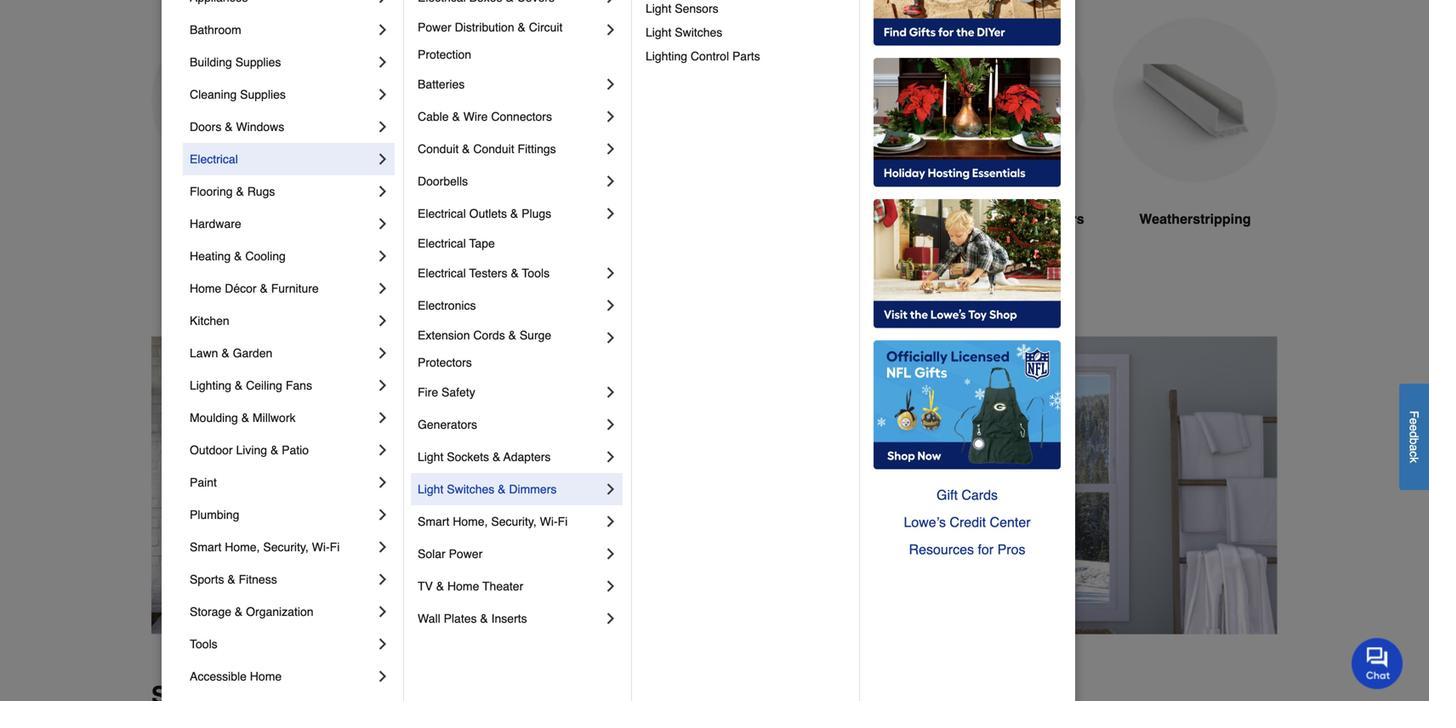 Task type: describe. For each thing, give the bounding box(es) containing it.
chevron right image for flooring & rugs link
[[374, 183, 391, 200]]

cable & wire connectors link
[[418, 100, 602, 133]]

décor
[[225, 282, 257, 295]]

theater
[[482, 579, 523, 593]]

chat invite button image
[[1352, 637, 1404, 689]]

for
[[978, 542, 994, 557]]

c
[[1408, 451, 1421, 457]]

light for light switches
[[646, 26, 672, 39]]

chevron right image for hardware link
[[374, 215, 391, 232]]

1 horizontal spatial windows
[[589, 211, 648, 227]]

plumbing link
[[190, 499, 374, 531]]

& right sockets
[[493, 450, 500, 464]]

solar power link
[[418, 538, 602, 570]]

electrical for electrical tape
[[418, 237, 466, 250]]

building supplies
[[190, 55, 281, 69]]

supplies for building supplies
[[235, 55, 281, 69]]

storage & organization
[[190, 605, 314, 619]]

gift
[[937, 487, 958, 503]]

lighting & ceiling fans
[[190, 379, 312, 392]]

credit
[[950, 514, 986, 530]]

garage doors & openers link
[[921, 18, 1086, 270]]

cards
[[962, 487, 998, 503]]

wi- for chevron right icon corresponding to the leftmost smart home, security, wi-fi link
[[312, 540, 330, 554]]

light for light switches & dimmers
[[418, 482, 444, 496]]

doorbells
[[418, 174, 468, 188]]

supplies for cleaning supplies
[[240, 88, 286, 101]]

doorbells link
[[418, 165, 602, 197]]

interior doors link
[[344, 18, 509, 270]]

electrical for electrical outlets & plugs
[[418, 207, 466, 220]]

chevron right image for lighting & ceiling fans link
[[374, 377, 391, 394]]

1 conduit from the left
[[418, 142, 459, 156]]

a black double-hung window with six panes. image
[[536, 18, 701, 182]]

generators
[[418, 418, 477, 431]]

bathroom
[[190, 23, 241, 37]]

& right storage
[[235, 605, 243, 619]]

power distribution & circuit protection
[[418, 20, 566, 61]]

& left dimmers
[[498, 482, 506, 496]]

doors for garage doors & openers
[[972, 211, 1012, 227]]

resources for pros link
[[874, 536, 1061, 563]]

weatherstripping
[[1139, 211, 1251, 227]]

chevron right image for doors & windows link
[[374, 118, 391, 135]]

smart home, security, wi-fi for the leftmost smart home, security, wi-fi link
[[190, 540, 340, 554]]

light for light sensors
[[646, 2, 672, 15]]

accessible home link
[[190, 660, 374, 693]]

power distribution & circuit protection link
[[418, 14, 602, 68]]

batteries link
[[418, 68, 602, 100]]

chevron right image for sports & fitness 'link'
[[374, 571, 391, 588]]

moulding & millwork link
[[190, 402, 374, 434]]

f e e d b a c k
[[1408, 411, 1421, 463]]

doors & windows
[[190, 120, 284, 134]]

exterior doors link
[[151, 18, 316, 270]]

wall plates & inserts
[[418, 612, 527, 625]]

0 vertical spatial tools
[[522, 266, 550, 280]]

flooring & rugs
[[190, 185, 275, 198]]

flooring
[[190, 185, 233, 198]]

advertisement region
[[151, 336, 1278, 638]]

0 horizontal spatial windows
[[236, 120, 284, 134]]

a
[[1408, 444, 1421, 451]]

electrical testers & tools link
[[418, 257, 602, 289]]

heating
[[190, 249, 231, 263]]

lowe's credit center link
[[874, 509, 1061, 536]]

heating & cooling link
[[190, 240, 374, 272]]

bathroom link
[[190, 14, 374, 46]]

sports & fitness
[[190, 573, 277, 586]]

light switches link
[[646, 20, 847, 44]]

interior doors
[[381, 211, 471, 227]]

light switches
[[646, 26, 723, 39]]

tv & home theater
[[418, 579, 523, 593]]

accessible
[[190, 670, 247, 683]]

wall
[[418, 612, 440, 625]]

chevron right image for cleaning supplies
[[374, 86, 391, 103]]

switches for light switches & dimmers
[[447, 482, 495, 496]]

2 conduit from the left
[[473, 142, 514, 156]]

cable
[[418, 110, 449, 123]]

power inside solar power link
[[449, 547, 483, 561]]

extension
[[418, 328, 470, 342]]

outdoor
[[190, 443, 233, 457]]

chevron right image for building supplies link
[[374, 54, 391, 71]]

cords
[[473, 328, 505, 342]]

chevron right image for batteries
[[602, 76, 619, 93]]

visit the lowe's toy shop. image
[[874, 199, 1061, 328]]

outdoor living & patio link
[[190, 434, 374, 466]]

light sensors
[[646, 2, 719, 15]]

extension cords & surge protectors
[[418, 328, 555, 369]]

electrical outlets & plugs link
[[418, 197, 602, 230]]

chevron right image for home décor & furniture
[[374, 280, 391, 297]]

home décor & furniture
[[190, 282, 319, 295]]

a white three-panel, craftsman-style, prehung interior door with doorframe and hinges. image
[[344, 18, 509, 182]]

chevron right image for tools link
[[374, 636, 391, 653]]

sockets
[[447, 450, 489, 464]]

chevron right image for paint
[[374, 474, 391, 491]]

& left the 'cooling'
[[234, 249, 242, 263]]

chevron right image for tv & home theater
[[602, 578, 619, 595]]

accessible home
[[190, 670, 282, 683]]

chevron right image for extension cords & surge protectors "link"
[[602, 329, 619, 346]]

find gifts for the diyer. image
[[874, 0, 1061, 46]]

chevron right image for conduit & conduit fittings link
[[602, 140, 619, 157]]

chevron right image for electrical testers & tools link
[[602, 265, 619, 282]]

security, for chevron right icon associated with the right smart home, security, wi-fi link
[[491, 515, 537, 528]]

control
[[691, 49, 729, 63]]

exterior
[[187, 211, 238, 227]]

openers
[[1029, 211, 1084, 227]]

living
[[236, 443, 267, 457]]

interior
[[381, 211, 428, 227]]

a blue chamberlain garage door opener with two white light panels. image
[[921, 18, 1086, 182]]

chevron right image for cable & wire connectors link
[[602, 108, 619, 125]]

plumbing
[[190, 508, 239, 522]]

d
[[1408, 431, 1421, 438]]

chevron right image for outdoor living & patio
[[374, 442, 391, 459]]

fire
[[418, 385, 438, 399]]

chevron right image for the leftmost smart home, security, wi-fi link
[[374, 539, 391, 556]]

chevron right image for bathroom link
[[374, 21, 391, 38]]

lawn & garden link
[[190, 337, 374, 369]]

f
[[1408, 411, 1421, 418]]

smart for the right smart home, security, wi-fi link
[[418, 515, 449, 528]]

fittings
[[518, 142, 556, 156]]

lighting control parts link
[[646, 44, 847, 68]]

tape
[[469, 237, 495, 250]]

cable & wire connectors
[[418, 110, 552, 123]]

electrical testers & tools
[[418, 266, 550, 280]]

wi- for chevron right icon associated with the right smart home, security, wi-fi link
[[540, 515, 558, 528]]

light switches & dimmers link
[[418, 473, 602, 505]]

2 vertical spatial home
[[250, 670, 282, 683]]



Task type: vqa. For each thing, say whether or not it's contained in the screenshot.
Home Décor & Furniture link
yes



Task type: locate. For each thing, give the bounding box(es) containing it.
lighting down light switches
[[646, 49, 687, 63]]

supplies inside cleaning supplies link
[[240, 88, 286, 101]]

doors inside exterior doors link
[[242, 211, 281, 227]]

chevron right image for wall plates & inserts
[[602, 610, 619, 627]]

windows link
[[536, 18, 701, 270]]

chevron right image for heating & cooling
[[374, 248, 391, 265]]

0 horizontal spatial smart home, security, wi-fi
[[190, 540, 340, 554]]

0 vertical spatial fi
[[558, 515, 568, 528]]

conduit & conduit fittings link
[[418, 133, 602, 165]]

0 horizontal spatial switches
[[447, 482, 495, 496]]

& right sports
[[227, 573, 235, 586]]

light sensors link
[[646, 0, 847, 20]]

home décor & furniture link
[[190, 272, 374, 305]]

0 horizontal spatial smart
[[190, 540, 221, 554]]

chevron right image for storage & organization link
[[374, 603, 391, 620]]

circuit
[[529, 20, 563, 34]]

electrical down interior doors
[[418, 237, 466, 250]]

electrical outlets & plugs
[[418, 207, 551, 220]]

1 vertical spatial windows
[[589, 211, 648, 227]]

home up kitchen
[[190, 282, 221, 295]]

conduit down 'cable & wire connectors'
[[473, 142, 514, 156]]

light switches & dimmers
[[418, 482, 557, 496]]

sports
[[190, 573, 224, 586]]

garage doors & openers
[[922, 211, 1084, 227]]

chevron right image for electrical outlets & plugs
[[602, 205, 619, 222]]

& left millwork at the left bottom
[[241, 411, 249, 425]]

moulding
[[190, 411, 238, 425]]

0 vertical spatial power
[[418, 20, 451, 34]]

doors inside doors & windows link
[[190, 120, 221, 134]]

k
[[1408, 457, 1421, 463]]

light sockets & adapters
[[418, 450, 551, 464]]

fans
[[286, 379, 312, 392]]

& left ceiling
[[235, 379, 243, 392]]

1 horizontal spatial smart home, security, wi-fi
[[418, 515, 568, 528]]

outdoor living & patio
[[190, 443, 309, 457]]

a blue six-lite, two-panel, shaker-style exterior door. image
[[151, 18, 316, 182]]

electrical inside electrical testers & tools link
[[418, 266, 466, 280]]

inserts
[[491, 612, 527, 625]]

protection
[[418, 48, 471, 61]]

switches
[[675, 26, 723, 39], [447, 482, 495, 496]]

& left rugs
[[236, 185, 244, 198]]

0 vertical spatial home
[[190, 282, 221, 295]]

power up tv & home theater
[[449, 547, 483, 561]]

electrical up electronics
[[418, 266, 466, 280]]

chevron right image for generators link
[[602, 416, 619, 433]]

1 horizontal spatial lighting
[[646, 49, 687, 63]]

gift cards link
[[874, 482, 1061, 509]]

1 vertical spatial home
[[448, 579, 479, 593]]

power
[[418, 20, 451, 34], [449, 547, 483, 561]]

cooling
[[245, 249, 286, 263]]

light up light switches
[[646, 2, 672, 15]]

tools down electrical tape link
[[522, 266, 550, 280]]

electrical down doorbells
[[418, 207, 466, 220]]

f e e d b a c k button
[[1400, 384, 1429, 490]]

1 horizontal spatial switches
[[675, 26, 723, 39]]

distribution
[[455, 20, 514, 34]]

chevron right image for power distribution & circuit protection link
[[602, 21, 619, 38]]

conduit
[[418, 142, 459, 156], [473, 142, 514, 156]]

holiday hosting essentials. image
[[874, 58, 1061, 187]]

& inside extension cords & surge protectors
[[508, 328, 516, 342]]

1 horizontal spatial home,
[[453, 515, 488, 528]]

outlets
[[469, 207, 507, 220]]

chevron right image for electronics
[[602, 297, 619, 314]]

e
[[1408, 418, 1421, 424], [1408, 424, 1421, 431]]

wi- down dimmers
[[540, 515, 558, 528]]

adapters
[[503, 450, 551, 464]]

chevron right image for plumbing link
[[374, 506, 391, 523]]

light for light sockets & adapters
[[418, 450, 444, 464]]

& right "lawn" at the left of the page
[[221, 346, 229, 360]]

1 horizontal spatial home
[[250, 670, 282, 683]]

generators link
[[418, 408, 602, 441]]

switches for light switches
[[675, 26, 723, 39]]

& inside power distribution & circuit protection
[[518, 20, 526, 34]]

fi up solar power link
[[558, 515, 568, 528]]

1 vertical spatial power
[[449, 547, 483, 561]]

1 vertical spatial tools
[[190, 637, 218, 651]]

1 vertical spatial smart home, security, wi-fi
[[190, 540, 340, 554]]

0 horizontal spatial home,
[[225, 540, 260, 554]]

fire safety link
[[418, 376, 602, 408]]

electrical tape link
[[418, 230, 619, 257]]

wi- up sports & fitness 'link'
[[312, 540, 330, 554]]

fi
[[558, 515, 568, 528], [330, 540, 340, 554]]

supplies up cleaning supplies
[[235, 55, 281, 69]]

doors up electrical tape
[[432, 211, 471, 227]]

& right plates
[[480, 612, 488, 625]]

tv
[[418, 579, 433, 593]]

lighting
[[646, 49, 687, 63], [190, 379, 231, 392]]

& right tv
[[436, 579, 444, 593]]

0 horizontal spatial smart home, security, wi-fi link
[[190, 531, 374, 563]]

lighting up moulding at the left of the page
[[190, 379, 231, 392]]

0 vertical spatial lighting
[[646, 49, 687, 63]]

chevron right image for light sockets & adapters
[[602, 448, 619, 465]]

0 horizontal spatial fi
[[330, 540, 340, 554]]

0 vertical spatial smart home, security, wi-fi
[[418, 515, 568, 528]]

1 vertical spatial fi
[[330, 540, 340, 554]]

home, up sports & fitness
[[225, 540, 260, 554]]

sports & fitness link
[[190, 563, 374, 596]]

smart up sports
[[190, 540, 221, 554]]

chevron right image for electrical
[[374, 151, 391, 168]]

supplies
[[235, 55, 281, 69], [240, 88, 286, 101]]

lighting & ceiling fans link
[[190, 369, 374, 402]]

& left openers
[[1016, 211, 1025, 227]]

& right the décor
[[260, 282, 268, 295]]

1 vertical spatial wi-
[[312, 540, 330, 554]]

a piece of white weatherstripping. image
[[1113, 18, 1278, 182]]

0 vertical spatial security,
[[491, 515, 537, 528]]

1 vertical spatial supplies
[[240, 88, 286, 101]]

surge
[[520, 328, 551, 342]]

chevron right image for solar power
[[602, 545, 619, 562]]

security,
[[491, 515, 537, 528], [263, 540, 309, 554]]

0 horizontal spatial home
[[190, 282, 221, 295]]

doors down rugs
[[242, 211, 281, 227]]

a barn door with a brown frame, three frosted glass panels, black hardware and a black track. image
[[728, 18, 893, 182]]

home, for the leftmost smart home, security, wi-fi link
[[225, 540, 260, 554]]

weatherstripping link
[[1113, 18, 1278, 270]]

electrical inside the "electrical" link
[[190, 152, 238, 166]]

0 horizontal spatial security,
[[263, 540, 309, 554]]

& left plugs
[[510, 207, 518, 220]]

1 horizontal spatial conduit
[[473, 142, 514, 156]]

dimmers
[[509, 482, 557, 496]]

& left circuit at the top of the page
[[518, 20, 526, 34]]

millwork
[[253, 411, 296, 425]]

chevron right image for the right smart home, security, wi-fi link
[[602, 513, 619, 530]]

0 horizontal spatial conduit
[[418, 142, 459, 156]]

parts
[[732, 49, 760, 63]]

1 horizontal spatial smart
[[418, 515, 449, 528]]

testers
[[469, 266, 508, 280]]

garden
[[233, 346, 272, 360]]

2 horizontal spatial home
[[448, 579, 479, 593]]

smart home, security, wi-fi for the right smart home, security, wi-fi link
[[418, 515, 568, 528]]

doors right "garage"
[[972, 211, 1012, 227]]

smart home, security, wi-fi down 'light switches & dimmers'
[[418, 515, 568, 528]]

plates
[[444, 612, 477, 625]]

lawn
[[190, 346, 218, 360]]

hardware
[[190, 217, 241, 231]]

chevron right image for the kitchen link
[[374, 312, 391, 329]]

windows down cleaning supplies link
[[236, 120, 284, 134]]

& right cords
[[508, 328, 516, 342]]

wall plates & inserts link
[[418, 602, 602, 635]]

chevron right image for fire safety
[[602, 384, 619, 401]]

e up d
[[1408, 418, 1421, 424]]

sensors
[[675, 2, 719, 15]]

windows
[[236, 120, 284, 134], [589, 211, 648, 227]]

smart for the leftmost smart home, security, wi-fi link
[[190, 540, 221, 554]]

electrical up flooring
[[190, 152, 238, 166]]

electrical inside electrical outlets & plugs link
[[418, 207, 466, 220]]

1 vertical spatial smart
[[190, 540, 221, 554]]

0 vertical spatial home,
[[453, 515, 488, 528]]

fi up sports & fitness 'link'
[[330, 540, 340, 554]]

electrical inside electrical tape link
[[418, 237, 466, 250]]

smart home, security, wi-fi link down 'light switches & dimmers'
[[418, 505, 602, 538]]

0 horizontal spatial tools
[[190, 637, 218, 651]]

officially licensed n f l gifts. shop now. image
[[874, 340, 1061, 470]]

& down cleaning supplies
[[225, 120, 233, 134]]

doors inside the garage doors & openers link
[[972, 211, 1012, 227]]

1 vertical spatial switches
[[447, 482, 495, 496]]

flooring & rugs link
[[190, 175, 374, 208]]

security, down plumbing link
[[263, 540, 309, 554]]

exterior doors
[[187, 211, 281, 227]]

chevron right image for accessible home
[[374, 668, 391, 685]]

power inside power distribution & circuit protection
[[418, 20, 451, 34]]

storage & organization link
[[190, 596, 374, 628]]

garage
[[922, 211, 969, 227]]

building supplies link
[[190, 46, 374, 78]]

light down light sockets & adapters on the bottom of page
[[418, 482, 444, 496]]

chevron right image for light switches & dimmers link
[[602, 481, 619, 498]]

& left patio
[[270, 443, 278, 457]]

supplies down building supplies link
[[240, 88, 286, 101]]

smart up solar
[[418, 515, 449, 528]]

tools down storage
[[190, 637, 218, 651]]

1 horizontal spatial tools
[[522, 266, 550, 280]]

kitchen
[[190, 314, 229, 328]]

chevron right image
[[374, 0, 391, 6], [374, 21, 391, 38], [602, 21, 619, 38], [374, 54, 391, 71], [602, 108, 619, 125], [374, 118, 391, 135], [602, 140, 619, 157], [602, 173, 619, 190], [374, 183, 391, 200], [374, 215, 391, 232], [602, 265, 619, 282], [374, 312, 391, 329], [602, 329, 619, 346], [374, 345, 391, 362], [374, 377, 391, 394], [374, 409, 391, 426], [602, 416, 619, 433], [602, 481, 619, 498], [374, 506, 391, 523], [602, 513, 619, 530], [374, 539, 391, 556], [374, 571, 391, 588], [374, 603, 391, 620], [374, 636, 391, 653]]

heating & cooling
[[190, 249, 286, 263]]

lighting for lighting control parts
[[646, 49, 687, 63]]

1 vertical spatial lighting
[[190, 379, 231, 392]]

furniture
[[271, 282, 319, 295]]

electrical for electrical testers & tools
[[418, 266, 466, 280]]

fi for chevron right icon associated with the right smart home, security, wi-fi link
[[558, 515, 568, 528]]

1 horizontal spatial smart home, security, wi-fi link
[[418, 505, 602, 538]]

electrical for electrical
[[190, 152, 238, 166]]

home up plates
[[448, 579, 479, 593]]

doors inside interior doors link
[[432, 211, 471, 227]]

fi for chevron right icon corresponding to the leftmost smart home, security, wi-fi link
[[330, 540, 340, 554]]

home, down 'light switches & dimmers'
[[453, 515, 488, 528]]

switches down sockets
[[447, 482, 495, 496]]

1 e from the top
[[1408, 418, 1421, 424]]

smart home, security, wi-fi link up fitness
[[190, 531, 374, 563]]

power up "protection"
[[418, 20, 451, 34]]

& left wire
[[452, 110, 460, 123]]

0 horizontal spatial wi-
[[312, 540, 330, 554]]

2 e from the top
[[1408, 424, 1421, 431]]

doors
[[190, 120, 221, 134], [242, 211, 281, 227], [432, 211, 471, 227], [972, 211, 1012, 227]]

supplies inside building supplies link
[[235, 55, 281, 69]]

0 horizontal spatial lighting
[[190, 379, 231, 392]]

center
[[990, 514, 1031, 530]]

0 vertical spatial wi-
[[540, 515, 558, 528]]

electrical tape
[[418, 237, 495, 250]]

doors for interior doors
[[432, 211, 471, 227]]

0 vertical spatial smart
[[418, 515, 449, 528]]

paint link
[[190, 466, 374, 499]]

e up b
[[1408, 424, 1421, 431]]

home down tools link
[[250, 670, 282, 683]]

doors down cleaning at top
[[190, 120, 221, 134]]

security, up solar power link
[[491, 515, 537, 528]]

lighting for lighting & ceiling fans
[[190, 379, 231, 392]]

1 vertical spatial home,
[[225, 540, 260, 554]]

smart home, security, wi-fi up fitness
[[190, 540, 340, 554]]

chevron right image for 'moulding & millwork' link
[[374, 409, 391, 426]]

light down generators at the left bottom
[[418, 450, 444, 464]]

chevron right image for 'doorbells' link
[[602, 173, 619, 190]]

conduit & conduit fittings
[[418, 142, 556, 156]]

chevron right image
[[602, 0, 619, 6], [602, 76, 619, 93], [374, 86, 391, 103], [374, 151, 391, 168], [602, 205, 619, 222], [374, 248, 391, 265], [374, 280, 391, 297], [602, 297, 619, 314], [602, 384, 619, 401], [374, 442, 391, 459], [602, 448, 619, 465], [374, 474, 391, 491], [602, 545, 619, 562], [602, 578, 619, 595], [602, 610, 619, 627], [374, 668, 391, 685]]

0 vertical spatial windows
[[236, 120, 284, 134]]

1 horizontal spatial fi
[[558, 515, 568, 528]]

fitness
[[239, 573, 277, 586]]

electrical link
[[190, 143, 374, 175]]

0 vertical spatial switches
[[675, 26, 723, 39]]

1 vertical spatial security,
[[263, 540, 309, 554]]

storage
[[190, 605, 231, 619]]

rugs
[[247, 185, 275, 198]]

tools link
[[190, 628, 374, 660]]

light
[[646, 2, 672, 15], [646, 26, 672, 39], [418, 450, 444, 464], [418, 482, 444, 496]]

conduit up doorbells
[[418, 142, 459, 156]]

& down wire
[[462, 142, 470, 156]]

& right testers at the top of the page
[[511, 266, 519, 280]]

organization
[[246, 605, 314, 619]]

batteries
[[418, 77, 465, 91]]

doors for exterior doors
[[242, 211, 281, 227]]

1 horizontal spatial security,
[[491, 515, 537, 528]]

home, for the right smart home, security, wi-fi link
[[453, 515, 488, 528]]

connectors
[[491, 110, 552, 123]]

tv & home theater link
[[418, 570, 602, 602]]

0 vertical spatial supplies
[[235, 55, 281, 69]]

& inside 'link'
[[227, 573, 235, 586]]

windows right plugs
[[589, 211, 648, 227]]

security, for chevron right icon corresponding to the leftmost smart home, security, wi-fi link
[[263, 540, 309, 554]]

switches down 'sensors'
[[675, 26, 723, 39]]

1 horizontal spatial wi-
[[540, 515, 558, 528]]

cleaning supplies link
[[190, 78, 374, 111]]

light down light sensors
[[646, 26, 672, 39]]

patio
[[282, 443, 309, 457]]

gift cards
[[937, 487, 998, 503]]

resources
[[909, 542, 974, 557]]

paint
[[190, 476, 217, 489]]

chevron right image for "lawn & garden" link
[[374, 345, 391, 362]]



